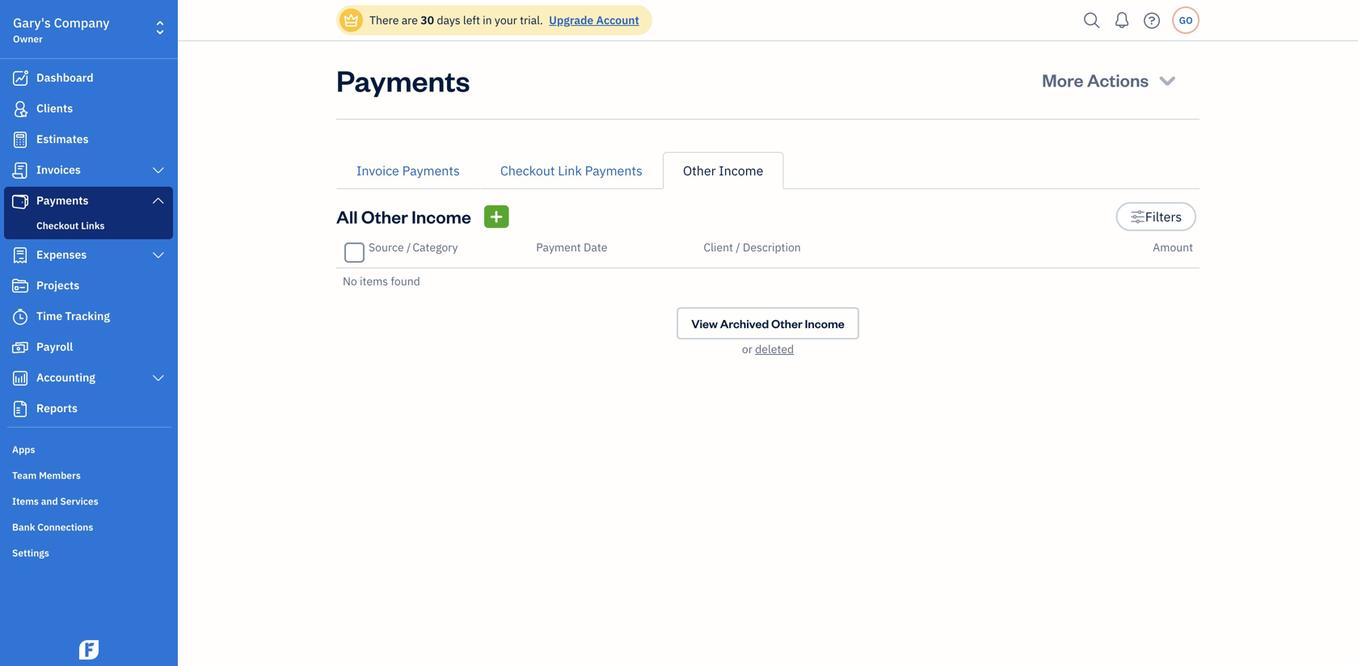 Task type: describe. For each thing, give the bounding box(es) containing it.
bank connections link
[[4, 514, 173, 538]]

projects link
[[4, 272, 173, 301]]

gary's
[[13, 14, 51, 31]]

go to help image
[[1139, 8, 1165, 33]]

source
[[369, 240, 404, 255]]

checkout links
[[36, 219, 105, 232]]

time tracking
[[36, 308, 110, 323]]

and
[[41, 495, 58, 508]]

payment date
[[536, 240, 607, 255]]

chevron large down image for invoices
[[151, 164, 166, 177]]

chevron large down image for accounting
[[151, 372, 166, 385]]

are
[[402, 13, 418, 27]]

30
[[421, 13, 434, 27]]

time tracking link
[[4, 302, 173, 331]]

more
[[1042, 68, 1084, 91]]

invoice payments link
[[336, 152, 480, 189]]

payments down are
[[336, 61, 470, 99]]

payroll
[[36, 339, 73, 354]]

payment image
[[11, 193, 30, 209]]

checkout link payments link
[[480, 152, 663, 189]]

estimates
[[36, 131, 89, 146]]

/ for description
[[736, 240, 740, 255]]

left
[[463, 13, 480, 27]]

deleted link
[[755, 342, 794, 357]]

links
[[81, 219, 105, 232]]

0 vertical spatial income
[[719, 162, 763, 179]]

all other income
[[336, 205, 471, 228]]

payments inside main "element"
[[36, 193, 89, 208]]

settings
[[12, 546, 49, 559]]

amount
[[1153, 240, 1193, 255]]

invoice image
[[11, 162, 30, 179]]

deleted
[[755, 342, 794, 357]]

projects
[[36, 278, 79, 293]]

notifications image
[[1109, 4, 1135, 36]]

checkout link payments
[[500, 162, 643, 179]]

go button
[[1172, 6, 1200, 34]]

report image
[[11, 401, 30, 417]]

all
[[336, 205, 358, 228]]

archived
[[720, 316, 769, 331]]

amount button
[[1153, 240, 1193, 255]]

go
[[1179, 14, 1193, 27]]

items
[[12, 495, 39, 508]]

source / category
[[369, 240, 458, 255]]

expenses link
[[4, 241, 173, 270]]

more actions
[[1042, 68, 1149, 91]]

tracking
[[65, 308, 110, 323]]

checkout for checkout link payments
[[500, 162, 555, 179]]

more actions button
[[1028, 61, 1193, 99]]

found
[[391, 274, 420, 289]]

client image
[[11, 101, 30, 117]]

expense image
[[11, 247, 30, 264]]

money image
[[11, 340, 30, 356]]

invoices link
[[4, 156, 173, 185]]

other income
[[683, 162, 763, 179]]

team members link
[[4, 462, 173, 487]]

members
[[39, 469, 81, 482]]

actions
[[1087, 68, 1149, 91]]

bank
[[12, 521, 35, 534]]

checkout for checkout links
[[36, 219, 79, 232]]

filters
[[1145, 208, 1182, 225]]

main element
[[0, 0, 218, 666]]

bank connections
[[12, 521, 93, 534]]

settings image
[[1130, 207, 1145, 226]]

filters button
[[1116, 202, 1196, 231]]

upgrade
[[549, 13, 594, 27]]

services
[[60, 495, 98, 508]]

chart image
[[11, 370, 30, 386]]

account
[[596, 13, 639, 27]]

or deleted
[[742, 342, 794, 357]]

payroll link
[[4, 333, 173, 362]]

items
[[360, 274, 388, 289]]

crown image
[[343, 12, 360, 29]]

or
[[742, 342, 753, 357]]

2 vertical spatial income
[[805, 316, 845, 331]]

there are 30 days left in your trial. upgrade account
[[369, 13, 639, 27]]

freshbooks image
[[76, 640, 102, 660]]

in
[[483, 13, 492, 27]]

team members
[[12, 469, 81, 482]]

accounting link
[[4, 364, 173, 393]]



Task type: vqa. For each thing, say whether or not it's contained in the screenshot.
up on the right top of the page
no



Task type: locate. For each thing, give the bounding box(es) containing it.
connections
[[37, 521, 93, 534]]

other up client on the right of page
[[683, 162, 716, 179]]

view archived other income link
[[677, 307, 859, 340]]

1 vertical spatial checkout
[[36, 219, 79, 232]]

date
[[584, 240, 607, 255]]

timer image
[[11, 309, 30, 325]]

other up source
[[361, 205, 408, 228]]

0 vertical spatial checkout
[[500, 162, 555, 179]]

client
[[704, 240, 733, 255]]

upgrade account link
[[546, 13, 639, 27]]

2 vertical spatial other
[[771, 316, 803, 331]]

expenses
[[36, 247, 87, 262]]

payments right invoice
[[402, 162, 460, 179]]

no items found
[[343, 274, 420, 289]]

/
[[407, 240, 411, 255], [736, 240, 740, 255]]

payments right link on the top left of the page
[[585, 162, 643, 179]]

chevron large down image
[[151, 194, 166, 207]]

0 horizontal spatial checkout
[[36, 219, 79, 232]]

0 horizontal spatial income
[[412, 205, 471, 228]]

dashboard image
[[11, 70, 30, 87]]

add new other income entry image
[[489, 207, 504, 226]]

checkout up expenses
[[36, 219, 79, 232]]

chevrondown image
[[1156, 69, 1179, 91]]

checkout inside main "element"
[[36, 219, 79, 232]]

estimates link
[[4, 125, 173, 154]]

items and services
[[12, 495, 98, 508]]

view archived other income
[[691, 316, 845, 331]]

view
[[691, 316, 718, 331]]

chevron large down image down payroll link
[[151, 372, 166, 385]]

days
[[437, 13, 460, 27]]

there
[[369, 13, 399, 27]]

0 horizontal spatial /
[[407, 240, 411, 255]]

reports
[[36, 401, 78, 416]]

1 horizontal spatial /
[[736, 240, 740, 255]]

items and services link
[[4, 488, 173, 513]]

other
[[683, 162, 716, 179], [361, 205, 408, 228], [771, 316, 803, 331]]

apps link
[[4, 437, 173, 461]]

dashboard
[[36, 70, 93, 85]]

invoice
[[357, 162, 399, 179]]

1 horizontal spatial other
[[683, 162, 716, 179]]

2 horizontal spatial other
[[771, 316, 803, 331]]

clients
[[36, 101, 73, 116]]

time
[[36, 308, 62, 323]]

invoices
[[36, 162, 81, 177]]

chevron large down image
[[151, 164, 166, 177], [151, 249, 166, 262], [151, 372, 166, 385]]

1 horizontal spatial income
[[719, 162, 763, 179]]

client / description
[[704, 240, 801, 255]]

estimate image
[[11, 132, 30, 148]]

search image
[[1079, 8, 1105, 33]]

settings link
[[4, 540, 173, 564]]

trial.
[[520, 13, 543, 27]]

chevron large down image down chevron large down icon
[[151, 249, 166, 262]]

checkout left link on the top left of the page
[[500, 162, 555, 179]]

1 chevron large down image from the top
[[151, 164, 166, 177]]

payments up checkout links
[[36, 193, 89, 208]]

/ right source
[[407, 240, 411, 255]]

2 vertical spatial chevron large down image
[[151, 372, 166, 385]]

link
[[558, 162, 582, 179]]

2 / from the left
[[736, 240, 740, 255]]

1 vertical spatial other
[[361, 205, 408, 228]]

3 chevron large down image from the top
[[151, 372, 166, 385]]

dashboard link
[[4, 64, 173, 93]]

other income link
[[663, 152, 784, 189]]

company
[[54, 14, 110, 31]]

project image
[[11, 278, 30, 294]]

2 horizontal spatial income
[[805, 316, 845, 331]]

other up deleted link at the right bottom of the page
[[771, 316, 803, 331]]

0 vertical spatial chevron large down image
[[151, 164, 166, 177]]

category
[[413, 240, 458, 255]]

invoice payments
[[357, 162, 460, 179]]

chevron large down image inside invoices link
[[151, 164, 166, 177]]

reports link
[[4, 395, 173, 424]]

0 vertical spatial other
[[683, 162, 716, 179]]

2 chevron large down image from the top
[[151, 249, 166, 262]]

clients link
[[4, 95, 173, 124]]

1 vertical spatial chevron large down image
[[151, 249, 166, 262]]

owner
[[13, 32, 43, 45]]

gary's company owner
[[13, 14, 110, 45]]

apps
[[12, 443, 35, 456]]

payments
[[336, 61, 470, 99], [402, 162, 460, 179], [585, 162, 643, 179], [36, 193, 89, 208]]

1 vertical spatial income
[[412, 205, 471, 228]]

chevron large down image for expenses
[[151, 249, 166, 262]]

checkout links link
[[7, 216, 170, 235]]

team
[[12, 469, 37, 482]]

no
[[343, 274, 357, 289]]

chevron large down image up chevron large down icon
[[151, 164, 166, 177]]

payment date button
[[536, 240, 607, 255]]

1 horizontal spatial checkout
[[500, 162, 555, 179]]

payments link
[[4, 187, 173, 216]]

checkout
[[500, 162, 555, 179], [36, 219, 79, 232]]

/ for category
[[407, 240, 411, 255]]

accounting
[[36, 370, 95, 385]]

chevron large down image inside accounting 'link'
[[151, 372, 166, 385]]

0 horizontal spatial other
[[361, 205, 408, 228]]

your
[[495, 13, 517, 27]]

description
[[743, 240, 801, 255]]

1 / from the left
[[407, 240, 411, 255]]

/ right client on the right of page
[[736, 240, 740, 255]]

payment
[[536, 240, 581, 255]]



